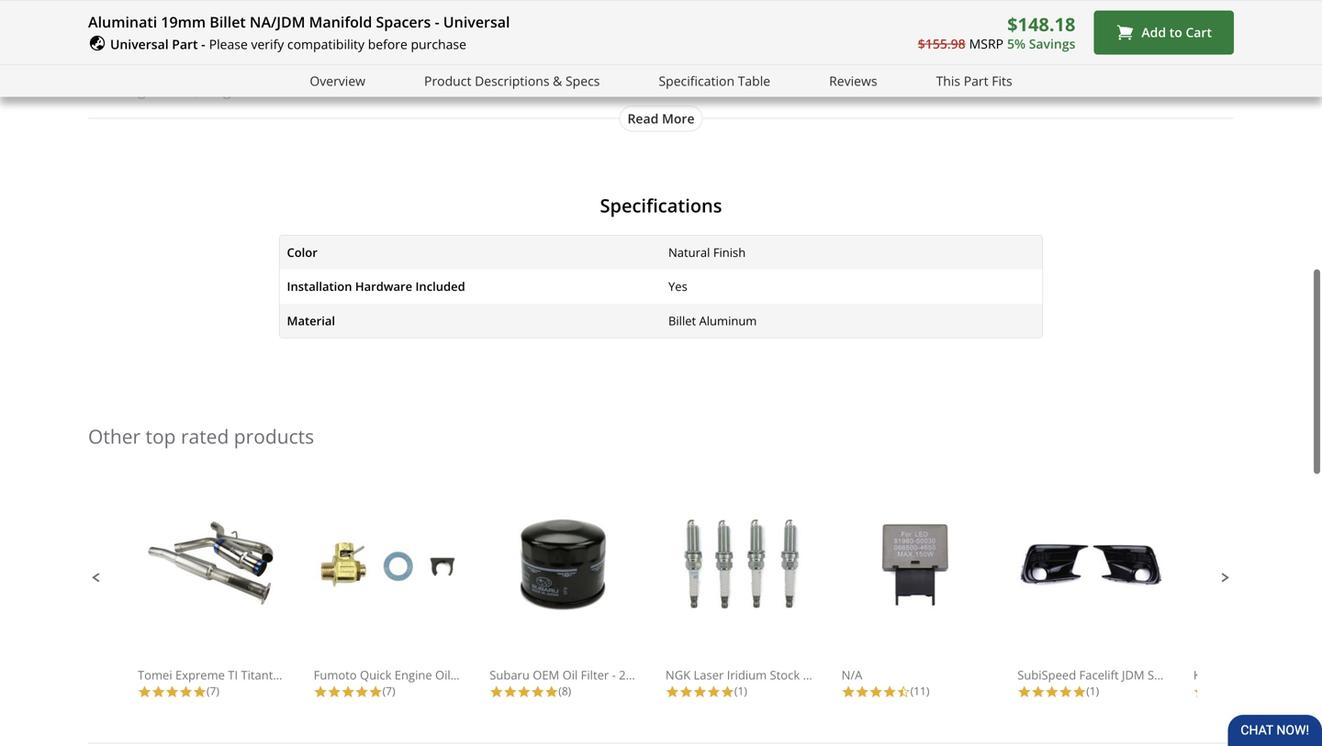 Task type: vqa. For each thing, say whether or not it's contained in the screenshot.
a subaru forester Thumbnail Image
no



Task type: describe. For each thing, give the bounding box(es) containing it.
part for this
[[964, 72, 989, 89]]

1 horizontal spatial -
[[435, 12, 439, 32]]

engine
[[395, 667, 432, 684]]

specification table link
[[659, 70, 771, 91]]

1 total reviews element for facelift
[[1018, 684, 1164, 699]]

specification table
[[659, 72, 771, 89]]

1 horizontal spatial universal
[[443, 12, 510, 32]]

cart
[[1186, 24, 1212, 41]]

3 total reviews element
[[1194, 684, 1322, 699]]

specification
[[659, 72, 735, 89]]

cat-
[[298, 667, 320, 684]]

11 star image from the left
[[707, 685, 721, 699]]

quick
[[360, 667, 392, 684]]

$155.98
[[918, 35, 966, 52]]

products
[[234, 423, 314, 449]]

tomei expreme ti titantium cat-back... link
[[138, 515, 356, 684]]

filter
[[581, 667, 609, 684]]

ngk
[[666, 667, 691, 684]]

facelift
[[1079, 667, 1119, 684]]

table
[[738, 72, 771, 89]]

natural finish
[[668, 244, 746, 261]]

drain
[[454, 667, 484, 684]]

installation
[[287, 278, 352, 295]]

oil inside subaru oem oil filter - 2015+ wrx link
[[563, 667, 578, 684]]

please
[[209, 35, 248, 53]]

12 star image from the left
[[842, 685, 855, 699]]

this part fits
[[936, 72, 1013, 89]]

(1) for facelift
[[1086, 684, 1099, 699]]

finish
[[173, 56, 210, 75]]

ring
[[119, 80, 146, 100]]

12 star image from the left
[[1045, 685, 1059, 699]]

n/a
[[842, 667, 863, 684]]

half star image
[[897, 685, 910, 699]]

8 total reviews element
[[490, 684, 637, 699]]

billet aluminum
[[668, 312, 757, 329]]

1 star image from the left
[[179, 685, 193, 699]]

tomei expreme ti titantium cat-back...
[[138, 667, 356, 684]]

wrx
[[656, 667, 682, 684]]

titantium
[[241, 667, 294, 684]]

installation hardware included
[[287, 278, 465, 295]]

valve...
[[487, 667, 526, 684]]

with
[[154, 104, 183, 124]]

comes
[[103, 104, 150, 124]]

4 star image from the left
[[355, 685, 369, 699]]

16 star image from the left
[[1059, 685, 1073, 699]]

yes
[[668, 278, 688, 295]]

billet for aluminati 19mm billet na/jdm manifold spacers
[[205, 6, 239, 26]]

specs
[[566, 72, 600, 89]]

included
[[415, 278, 465, 295]]

ngk laser iridium stock heat range... link
[[666, 515, 876, 684]]

0 horizontal spatial universal
[[110, 35, 169, 53]]

15 star image from the left
[[1031, 685, 1045, 699]]

hardware
[[355, 278, 412, 295]]

13 star image from the left
[[883, 685, 897, 699]]

18 star image from the left
[[1194, 685, 1207, 699]]

overview link
[[310, 70, 365, 91]]

subispeed
[[1018, 667, 1076, 684]]

oem
[[533, 667, 559, 684]]

this
[[936, 72, 961, 89]]

needed
[[278, 80, 330, 100]]

product
[[424, 72, 471, 89]]

6 star image from the left
[[369, 685, 383, 699]]

installation
[[306, 104, 382, 124]]

reviews link
[[829, 70, 877, 91]]

&
[[553, 72, 562, 89]]

$148.18
[[1007, 12, 1076, 37]]

5 star image from the left
[[314, 685, 327, 699]]

heat
[[803, 667, 829, 684]]

4 star image from the left
[[193, 685, 207, 699]]

0 horizontal spatial -
[[201, 35, 205, 53]]

koyo aluminum racing link
[[1194, 515, 1322, 684]]

8 star image from the left
[[693, 685, 707, 699]]

ngk laser iridium stock heat range...
[[666, 667, 876, 684]]

+...
[[1203, 667, 1219, 684]]

9 star image from the left
[[721, 685, 735, 699]]

style
[[1148, 667, 1174, 684]]

billet for aluminati 19mm billet na/jdm manifold spacers - universal
[[210, 12, 246, 32]]

1 star image from the left
[[138, 685, 152, 699]]

descriptions
[[475, 72, 550, 89]]

purchase
[[411, 35, 466, 53]]

this part fits link
[[936, 70, 1013, 91]]

subaru
[[490, 667, 530, 684]]

manifold for aluminati 19mm billet na/jdm manifold spacers
[[301, 6, 361, 26]]

overview
[[310, 72, 365, 89]]

stock
[[770, 667, 800, 684]]

aluminum for koyo
[[1224, 667, 1282, 684]]

sealed,
[[150, 80, 198, 100]]

iridium
[[727, 667, 767, 684]]

fumoto quick engine oil drain valve... link
[[314, 515, 526, 684]]

7 star image from the left
[[545, 685, 559, 699]]

(1) for laser
[[735, 684, 747, 699]]

fumoto
[[314, 667, 357, 684]]

7 star image from the left
[[503, 685, 517, 699]]

before
[[368, 35, 408, 53]]

expreme
[[175, 667, 225, 684]]

$148.18 $155.98 msrp 5% savings
[[918, 12, 1076, 52]]

2015+
[[619, 667, 653, 684]]



Task type: locate. For each thing, give the bounding box(es) containing it.
material
[[287, 312, 335, 329]]

aluminati for aluminati 19mm billet na/jdm manifold spacers
[[88, 6, 154, 26]]

the
[[280, 104, 303, 124]]

1 1 total reviews element from the left
[[666, 684, 813, 699]]

1 total reviews element for laser
[[666, 684, 813, 699]]

color
[[287, 244, 318, 261]]

0 horizontal spatial 1 total reviews element
[[666, 684, 813, 699]]

- up the purchase
[[435, 12, 439, 32]]

universal
[[443, 12, 510, 32], [110, 35, 169, 53]]

read
[[628, 109, 659, 127]]

finish
[[713, 244, 746, 261]]

part for universal
[[172, 35, 198, 53]]

1 7 total reviews element from the left
[[138, 684, 285, 699]]

spacers
[[365, 6, 418, 26], [376, 12, 431, 32]]

0 horizontal spatial (7)
[[207, 684, 219, 699]]

2 star image from the left
[[327, 685, 341, 699]]

natural
[[668, 244, 710, 261]]

aluminum down the finish
[[699, 312, 757, 329]]

oil inside fumoto quick engine oil drain valve... "link"
[[435, 667, 451, 684]]

2 aluminati from the top
[[88, 12, 157, 32]]

aluminum right +... in the bottom right of the page
[[1224, 667, 1282, 684]]

subispeed facelift jdm style drl +... link
[[1018, 515, 1219, 684]]

billet
[[135, 56, 169, 75]]

0 vertical spatial part
[[172, 35, 198, 53]]

jdm
[[1122, 667, 1145, 684]]

10 star image from the left
[[679, 685, 693, 699]]

gaskets
[[223, 80, 275, 100]]

1 vertical spatial universal
[[110, 35, 169, 53]]

rated
[[181, 423, 229, 449]]

specs:
[[88, 31, 134, 51]]

star image
[[138, 685, 152, 699], [152, 685, 165, 699], [165, 685, 179, 699], [193, 685, 207, 699], [314, 685, 327, 699], [369, 685, 383, 699], [503, 685, 517, 699], [531, 685, 545, 699], [666, 685, 679, 699], [679, 685, 693, 699], [707, 685, 721, 699], [842, 685, 855, 699], [883, 685, 897, 699], [1018, 685, 1031, 699], [1031, 685, 1045, 699], [1059, 685, 1073, 699], [1073, 685, 1086, 699], [1194, 685, 1207, 699]]

aluminati 19mm billet na/jdm manifold spacers - universal
[[88, 12, 510, 32]]

laser
[[694, 667, 724, 684]]

msrp
[[969, 35, 1004, 52]]

- up finish
[[201, 35, 205, 53]]

part
[[172, 35, 198, 53], [964, 72, 989, 89]]

- right the "filter"
[[612, 667, 616, 684]]

na/jdm
[[243, 6, 297, 26], [250, 12, 305, 32]]

1 vertical spatial -
[[201, 35, 205, 53]]

1 aluminati from the top
[[88, 6, 154, 26]]

o-
[[103, 80, 119, 100]]

read more
[[628, 109, 695, 127]]

subispeed facelift jdm style drl +...
[[1018, 667, 1219, 684]]

aluminati for aluminati 19mm billet na/jdm manifold spacers - universal
[[88, 12, 157, 32]]

universal up the purchase
[[443, 12, 510, 32]]

no
[[201, 80, 219, 100]]

raw billet finish o-ring sealed, no gaskets needed comes with hardware for the installation
[[103, 56, 382, 124]]

oil right oem
[[563, 667, 578, 684]]

1 horizontal spatial part
[[964, 72, 989, 89]]

17 star image from the left
[[1073, 685, 1086, 699]]

spacers for aluminati 19mm billet na/jdm manifold spacers - universal
[[376, 12, 431, 32]]

compatibility
[[287, 35, 365, 53]]

6 star image from the left
[[517, 685, 531, 699]]

more
[[662, 109, 695, 127]]

part left fits
[[964, 72, 989, 89]]

8 star image from the left
[[531, 685, 545, 699]]

range...
[[833, 667, 876, 684]]

universal part - please verify compatibility before purchase
[[110, 35, 466, 53]]

oil
[[435, 667, 451, 684], [563, 667, 578, 684]]

other top rated products
[[88, 423, 314, 449]]

- inside subaru oem oil filter - 2015+ wrx link
[[612, 667, 616, 684]]

na/jdm for aluminati 19mm billet na/jdm manifold spacers - universal
[[250, 12, 305, 32]]

3 star image from the left
[[165, 685, 179, 699]]

drl
[[1177, 667, 1200, 684]]

1 horizontal spatial 1 total reviews element
[[1018, 684, 1164, 699]]

subaru oem oil filter - 2015+ wrx link
[[490, 515, 682, 684]]

(7) for quick
[[383, 684, 395, 699]]

0 horizontal spatial 7 total reviews element
[[138, 684, 285, 699]]

5 star image from the left
[[490, 685, 503, 699]]

(1) right laser
[[735, 684, 747, 699]]

subaru oem oil filter - 2015+ wrx
[[490, 667, 682, 684]]

spacers for aluminati 19mm billet na/jdm manifold spacers
[[365, 6, 418, 26]]

19mm for aluminati 19mm billet na/jdm manifold spacers - universal
[[161, 12, 206, 32]]

billet
[[205, 6, 239, 26], [210, 12, 246, 32], [668, 312, 696, 329]]

aluminati up raw
[[88, 12, 157, 32]]

(7) right back...
[[383, 684, 395, 699]]

part up finish
[[172, 35, 198, 53]]

2 horizontal spatial -
[[612, 667, 616, 684]]

7 total reviews element for expreme
[[138, 684, 285, 699]]

specifications
[[600, 193, 722, 218]]

1 vertical spatial part
[[964, 72, 989, 89]]

aluminati
[[88, 6, 154, 26], [88, 12, 157, 32]]

top
[[146, 423, 176, 449]]

product descriptions & specs link
[[424, 70, 600, 91]]

2 (7) from the left
[[383, 684, 395, 699]]

19mm for aluminati 19mm billet na/jdm manifold spacers
[[157, 6, 201, 26]]

part inside 'link'
[[964, 72, 989, 89]]

raw
[[103, 56, 131, 75]]

aluminum for billet
[[699, 312, 757, 329]]

manifold for aluminati 19mm billet na/jdm manifold spacers - universal
[[309, 12, 372, 32]]

na/jdm for aluminati 19mm billet na/jdm manifold spacers
[[243, 6, 297, 26]]

2 1 total reviews element from the left
[[1018, 684, 1164, 699]]

ti
[[228, 667, 238, 684]]

oil left drain
[[435, 667, 451, 684]]

koyo
[[1194, 667, 1221, 684]]

universal up billet
[[110, 35, 169, 53]]

11 star image from the left
[[869, 685, 883, 699]]

aluminati up specs:
[[88, 6, 154, 26]]

2 7 total reviews element from the left
[[314, 684, 461, 699]]

(1) left jdm
[[1086, 684, 1099, 699]]

1 horizontal spatial (1)
[[1086, 684, 1099, 699]]

0 horizontal spatial (1)
[[735, 684, 747, 699]]

verify
[[251, 35, 284, 53]]

for
[[257, 104, 276, 124]]

1 horizontal spatial aluminum
[[1224, 667, 1282, 684]]

7 total reviews element
[[138, 684, 285, 699], [314, 684, 461, 699]]

9 star image from the left
[[666, 685, 679, 699]]

0 horizontal spatial aluminum
[[699, 312, 757, 329]]

reviews
[[829, 72, 877, 89]]

2 oil from the left
[[563, 667, 578, 684]]

7 total reviews element for quick
[[314, 684, 461, 699]]

1 oil from the left
[[435, 667, 451, 684]]

0 vertical spatial aluminum
[[699, 312, 757, 329]]

product descriptions & specs
[[424, 72, 600, 89]]

add
[[1142, 24, 1166, 41]]

hardware
[[187, 104, 253, 124]]

savings
[[1029, 35, 1076, 52]]

1 (1) from the left
[[735, 684, 747, 699]]

14 star image from the left
[[1018, 685, 1031, 699]]

(11)
[[910, 684, 930, 699]]

1 horizontal spatial (7)
[[383, 684, 395, 699]]

fumoto quick engine oil drain valve...
[[314, 667, 526, 684]]

2 (1) from the left
[[1086, 684, 1099, 699]]

tomei
[[138, 667, 172, 684]]

0 horizontal spatial oil
[[435, 667, 451, 684]]

2 vertical spatial -
[[612, 667, 616, 684]]

add to cart
[[1142, 24, 1212, 41]]

aluminati 19mm billet na/jdm manifold spacers
[[88, 6, 418, 26]]

10 star image from the left
[[855, 685, 869, 699]]

0 vertical spatial -
[[435, 12, 439, 32]]

5%
[[1007, 35, 1026, 52]]

fits
[[992, 72, 1013, 89]]

(7) left ti
[[207, 684, 219, 699]]

star image
[[179, 685, 193, 699], [327, 685, 341, 699], [341, 685, 355, 699], [355, 685, 369, 699], [490, 685, 503, 699], [517, 685, 531, 699], [545, 685, 559, 699], [693, 685, 707, 699], [721, 685, 735, 699], [855, 685, 869, 699], [869, 685, 883, 699], [1045, 685, 1059, 699]]

19mm
[[157, 6, 201, 26], [161, 12, 206, 32]]

1 total reviews element
[[666, 684, 813, 699], [1018, 684, 1164, 699]]

(7) for expreme
[[207, 684, 219, 699]]

3 star image from the left
[[341, 685, 355, 699]]

1 horizontal spatial 7 total reviews element
[[314, 684, 461, 699]]

0 horizontal spatial part
[[172, 35, 198, 53]]

1 horizontal spatial oil
[[563, 667, 578, 684]]

1 vertical spatial aluminum
[[1224, 667, 1282, 684]]

aluminum
[[699, 312, 757, 329], [1224, 667, 1282, 684]]

n/a link
[[842, 515, 989, 684]]

racing
[[1285, 667, 1322, 684]]

0 vertical spatial universal
[[443, 12, 510, 32]]

1 (7) from the left
[[207, 684, 219, 699]]

11 total reviews element
[[842, 684, 989, 699]]

2 star image from the left
[[152, 685, 165, 699]]



